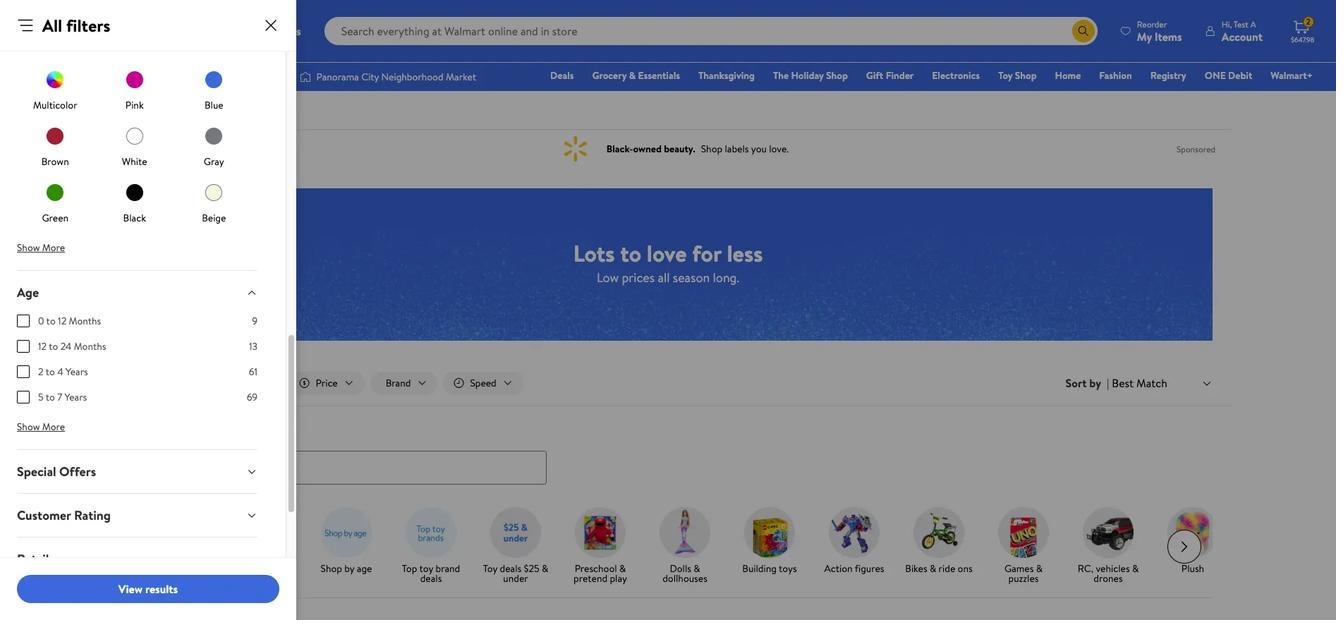 Task type: locate. For each thing, give the bounding box(es) containing it.
None search field
[[104, 424, 1233, 485]]

0 vertical spatial all
[[658, 269, 670, 286]]

& right $25
[[542, 562, 549, 576]]

long.
[[713, 269, 740, 286]]

special
[[17, 463, 56, 481]]

blue
[[205, 98, 223, 112]]

to left 4
[[46, 365, 55, 379]]

more for age
[[42, 420, 65, 434]]

show more for color
[[17, 241, 65, 255]]

registry link
[[1145, 68, 1194, 83]]

show more
[[17, 241, 65, 255], [17, 420, 65, 434]]

toy down toy deals image
[[243, 562, 257, 576]]

all filters
[[42, 13, 110, 37]]

view results button
[[17, 575, 280, 604]]

by left age
[[345, 562, 355, 576]]

show
[[17, 241, 40, 255], [17, 420, 40, 434]]

to for 5
[[46, 390, 55, 404]]

2 inside age group
[[38, 365, 43, 379]]

toy for toy deals $25 & under
[[483, 562, 498, 576]]

0 vertical spatial by
[[1090, 376, 1102, 391]]

1 horizontal spatial toy
[[483, 562, 498, 576]]

2 up "$647.98"
[[1307, 16, 1311, 28]]

more down green
[[42, 241, 65, 255]]

1 vertical spatial years
[[65, 390, 87, 404]]

1 horizontal spatial by
[[1090, 376, 1102, 391]]

all right prices
[[658, 269, 670, 286]]

shop by age link
[[310, 507, 383, 576]]

12 left 24
[[38, 340, 47, 354]]

1 vertical spatial by
[[345, 562, 355, 576]]

12
[[58, 314, 66, 328], [38, 340, 47, 354]]

show more button for color
[[6, 236, 76, 259]]

by inside shop by age link
[[345, 562, 355, 576]]

1 vertical spatial more
[[42, 420, 65, 434]]

0 horizontal spatial toy
[[243, 562, 257, 576]]

toy inside toy deals $25 & under
[[483, 562, 498, 576]]

retailer button
[[6, 538, 269, 581]]

5 to 7 years
[[38, 390, 87, 404]]

& inside rc, vehicles & drones
[[1133, 562, 1140, 576]]

to inside lots to love for less low prices all season long.
[[621, 238, 642, 269]]

games & puzzles
[[1005, 562, 1043, 586]]

special offers
[[17, 463, 96, 481]]

2 more from the top
[[42, 420, 65, 434]]

deals inside toy deals $25 & under
[[500, 562, 522, 576]]

& inside toy deals $25 & under
[[542, 562, 549, 576]]

all
[[658, 269, 670, 286], [172, 562, 182, 576]]

dolls & dollhouses
[[663, 562, 708, 586]]

& right grocery
[[629, 68, 636, 83]]

view
[[118, 582, 143, 597]]

pretend
[[574, 571, 608, 586]]

2 inside 2 $647.98
[[1307, 16, 1311, 28]]

special offers button
[[6, 450, 269, 493]]

age
[[357, 562, 372, 576]]

age group
[[17, 314, 258, 416]]

5
[[38, 390, 44, 404]]

0 vertical spatial months
[[69, 314, 101, 328]]

2 $647.98
[[1292, 16, 1315, 44]]

2 show from the top
[[17, 420, 40, 434]]

toy deals $25 and under image
[[491, 507, 541, 558]]

shop up results at the left bottom of page
[[149, 562, 170, 576]]

brown
[[42, 155, 69, 169]]

1 vertical spatial months
[[74, 340, 106, 354]]

to for 2
[[46, 365, 55, 379]]

in-store button
[[207, 372, 283, 395]]

$647.98
[[1292, 35, 1315, 44]]

&
[[629, 68, 636, 83], [542, 562, 549, 576], [620, 562, 626, 576], [694, 562, 701, 576], [930, 562, 937, 576], [1037, 562, 1043, 576], [1133, 562, 1140, 576]]

& inside games & puzzles
[[1037, 562, 1043, 576]]

dollhouses
[[663, 571, 708, 586]]

shop left age
[[321, 562, 342, 576]]

1 vertical spatial show more
[[17, 420, 65, 434]]

& left ride
[[930, 562, 937, 576]]

1 vertical spatial 2
[[38, 365, 43, 379]]

0 vertical spatial years
[[66, 365, 88, 379]]

0 vertical spatial show more button
[[6, 236, 76, 259]]

Search search field
[[324, 17, 1098, 45]]

toys link
[[121, 104, 139, 118]]

to
[[621, 238, 642, 269], [46, 314, 56, 328], [49, 340, 58, 354], [46, 365, 55, 379], [46, 390, 55, 404]]

to left 24
[[49, 340, 58, 354]]

toy
[[420, 562, 434, 576]]

the
[[774, 68, 789, 83]]

bikes
[[906, 562, 928, 576]]

all inside shop all deals 'link'
[[172, 562, 182, 576]]

1 more from the top
[[42, 241, 65, 255]]

1 horizontal spatial 2
[[1307, 16, 1311, 28]]

0
[[38, 314, 44, 328]]

1 vertical spatial show
[[17, 420, 40, 434]]

0 horizontal spatial 2
[[38, 365, 43, 379]]

0 vertical spatial show
[[17, 241, 40, 255]]

months right 24
[[74, 340, 106, 354]]

walmart image
[[23, 20, 114, 42]]

more down 7 at left
[[42, 420, 65, 434]]

fashion link
[[1094, 68, 1139, 83]]

& for dolls
[[694, 562, 701, 576]]

0 horizontal spatial by
[[345, 562, 355, 576]]

2 left 4
[[38, 365, 43, 379]]

show more button down 5
[[6, 416, 76, 438]]

home link
[[1049, 68, 1088, 83]]

None checkbox
[[17, 340, 30, 353], [17, 366, 30, 378], [17, 340, 30, 353], [17, 366, 30, 378]]

games & puzzles link
[[988, 507, 1061, 586]]

under
[[504, 571, 528, 586]]

months
[[69, 314, 101, 328], [74, 340, 106, 354]]

& for bikes
[[930, 562, 937, 576]]

low
[[597, 269, 619, 286]]

1 vertical spatial all
[[172, 562, 182, 576]]

1 show more from the top
[[17, 241, 65, 255]]

by left "|"
[[1090, 376, 1102, 391]]

1 vertical spatial 12
[[38, 340, 47, 354]]

lots to love for less. low prices all season long. image
[[124, 188, 1213, 341]]

more for color
[[42, 241, 65, 255]]

deals inside 'link'
[[184, 562, 206, 576]]

to right 0
[[46, 314, 56, 328]]

by inside sort and filter section element
[[1090, 376, 1102, 391]]

show more down green
[[17, 241, 65, 255]]

walmart+ link
[[1265, 68, 1320, 83]]

deals down shop all deals image
[[184, 562, 206, 576]]

puzzles
[[1009, 571, 1039, 586]]

one debit
[[1206, 68, 1253, 83]]

1 horizontal spatial all
[[658, 269, 670, 286]]

toy for toy shop
[[999, 68, 1013, 83]]

deals right top
[[420, 571, 442, 586]]

store
[[246, 376, 268, 390]]

12 right 0
[[58, 314, 66, 328]]

0 horizontal spatial all
[[172, 562, 182, 576]]

thanksgiving
[[699, 68, 755, 83]]

sponsored
[[1177, 143, 1216, 155]]

show more button down green
[[6, 236, 76, 259]]

years for 5 to 7 years
[[65, 390, 87, 404]]

rc, vehicles & drones
[[1078, 562, 1140, 586]]

0 vertical spatial 2
[[1307, 16, 1311, 28]]

shop right holiday
[[827, 68, 848, 83]]

to for 0
[[46, 314, 56, 328]]

age
[[17, 284, 39, 301]]

toy shop link
[[993, 68, 1044, 83]]

bikes & ride ons image
[[914, 507, 965, 558]]

to for lots
[[621, 238, 642, 269]]

years right 4
[[66, 365, 88, 379]]

play
[[610, 571, 628, 586]]

all up results at the left bottom of page
[[172, 562, 182, 576]]

customer rating button
[[6, 494, 269, 537]]

toy right electronics link
[[999, 68, 1013, 83]]

show up age
[[17, 241, 40, 255]]

close panel image
[[263, 17, 280, 34]]

1 show from the top
[[17, 241, 40, 255]]

years right 7 at left
[[65, 390, 87, 404]]

2 horizontal spatial toy
[[999, 68, 1013, 83]]

deals
[[184, 562, 206, 576], [259, 562, 281, 576], [500, 562, 522, 576], [420, 571, 442, 586]]

toys
[[121, 104, 139, 118]]

shop all deals image
[[152, 507, 203, 558]]

preschool and pretend play image
[[575, 507, 626, 558]]

& right "vehicles"
[[1133, 562, 1140, 576]]

9
[[252, 314, 258, 328]]

show down 5
[[17, 420, 40, 434]]

one debit link
[[1199, 68, 1260, 83]]

& right games
[[1037, 562, 1043, 576]]

& right dolls
[[694, 562, 701, 576]]

to right the low
[[621, 238, 642, 269]]

0 vertical spatial show more
[[17, 241, 65, 255]]

love
[[647, 238, 687, 269]]

1 show more button from the top
[[6, 236, 76, 259]]

toys
[[779, 562, 797, 576]]

1 horizontal spatial 12
[[58, 314, 66, 328]]

customer
[[17, 507, 71, 524]]

months up 12 to 24 months
[[69, 314, 101, 328]]

shop all deals
[[149, 562, 206, 576]]

multicolor
[[33, 98, 77, 112]]

& inside dolls & dollhouses
[[694, 562, 701, 576]]

0 vertical spatial 12
[[58, 314, 66, 328]]

the holiday shop link
[[767, 68, 855, 83]]

None checkbox
[[17, 315, 30, 328], [17, 391, 30, 404], [17, 315, 30, 328], [17, 391, 30, 404]]

2 show more button from the top
[[6, 416, 76, 438]]

age button
[[6, 271, 269, 314]]

rc, vehicles & drones image
[[1084, 507, 1134, 558]]

to left 7 at left
[[46, 390, 55, 404]]

years for 2 to 4 years
[[66, 365, 88, 379]]

1 vertical spatial show more button
[[6, 416, 76, 438]]

to for 12
[[49, 340, 58, 354]]

years
[[66, 365, 88, 379], [65, 390, 87, 404]]

2 show more from the top
[[17, 420, 65, 434]]

0 vertical spatial more
[[42, 241, 65, 255]]

deals left $25
[[500, 562, 522, 576]]

show more button for age
[[6, 416, 76, 438]]

toy left 'under'
[[483, 562, 498, 576]]

essentials
[[638, 68, 680, 83]]

shop by age image
[[321, 507, 372, 558]]

& right preschool
[[620, 562, 626, 576]]

black button
[[122, 180, 147, 225]]

show more down 5
[[17, 420, 65, 434]]

& inside preschool & pretend play
[[620, 562, 626, 576]]

Search in Toy deals search field
[[121, 451, 547, 485]]

top
[[402, 562, 417, 576]]



Task type: vqa. For each thing, say whether or not it's contained in the screenshot.


Task type: describe. For each thing, give the bounding box(es) containing it.
2 for 2 $647.98
[[1307, 16, 1311, 28]]

2 for 2 to 4 years
[[38, 365, 43, 379]]

season
[[673, 269, 710, 286]]

view results
[[118, 582, 178, 597]]

less
[[727, 238, 763, 269]]

building toys image
[[745, 507, 796, 558]]

building toys
[[743, 562, 797, 576]]

dolls & dollhouses link
[[649, 507, 722, 586]]

shop inside 'link'
[[149, 562, 170, 576]]

rc, vehicles & drones link
[[1072, 507, 1146, 586]]

2 to 4 years
[[38, 365, 88, 379]]

retailer
[[17, 551, 60, 568]]

figures
[[855, 562, 885, 576]]

beige button
[[201, 180, 227, 225]]

lots to love for less low prices all season long.
[[574, 238, 763, 286]]

rc,
[[1078, 562, 1094, 576]]

13
[[249, 340, 258, 354]]

all
[[42, 13, 62, 37]]

games
[[1005, 562, 1034, 576]]

sort
[[1066, 376, 1087, 391]]

white button
[[122, 124, 147, 169]]

action figures link
[[818, 507, 892, 576]]

beige
[[202, 211, 226, 225]]

offers
[[59, 463, 96, 481]]

sort and filter section element
[[104, 361, 1233, 406]]

green
[[42, 211, 69, 225]]

top toy brand deals link
[[395, 507, 468, 586]]

bikes & ride ons link
[[903, 507, 976, 576]]

action figures image
[[829, 507, 880, 558]]

grocery & essentials
[[593, 68, 680, 83]]

deals inside "top toy brand deals"
[[420, 571, 442, 586]]

top toy brand deals image
[[406, 507, 457, 558]]

brown button
[[42, 124, 69, 169]]

white
[[122, 155, 147, 169]]

& for preschool
[[620, 562, 626, 576]]

holiday
[[792, 68, 824, 83]]

filters
[[66, 13, 110, 37]]

color
[[17, 31, 48, 49]]

walmart+
[[1272, 68, 1314, 83]]

69
[[247, 390, 258, 404]]

building toys link
[[733, 507, 807, 576]]

the holiday shop
[[774, 68, 848, 83]]

months for 0 to 12 months
[[69, 314, 101, 328]]

results
[[145, 582, 178, 597]]

green button
[[42, 180, 69, 225]]

months for 12 to 24 months
[[74, 340, 106, 354]]

24
[[60, 340, 72, 354]]

one
[[1206, 68, 1227, 83]]

& for games
[[1037, 562, 1043, 576]]

ride
[[939, 562, 956, 576]]

bikes & ride ons
[[906, 562, 973, 576]]

prices
[[622, 269, 655, 286]]

action
[[825, 562, 853, 576]]

0 to 12 months
[[38, 314, 101, 328]]

brand
[[436, 562, 460, 576]]

vehicles
[[1097, 562, 1131, 576]]

toy deals $25 & under
[[483, 562, 549, 586]]

grocery
[[593, 68, 627, 83]]

next slide for chipmodulewithimages list image
[[1168, 530, 1202, 564]]

pink
[[126, 98, 144, 112]]

deals down toy deals image
[[259, 562, 281, 576]]

electronics
[[933, 68, 981, 83]]

registry
[[1151, 68, 1187, 83]]

gray button
[[201, 124, 227, 169]]

0 horizontal spatial 12
[[38, 340, 47, 354]]

Walmart Site-Wide search field
[[324, 17, 1098, 45]]

plush link
[[1157, 507, 1230, 576]]

color button
[[6, 18, 269, 61]]

games and puzzles image
[[999, 507, 1050, 558]]

shop all deals link
[[140, 507, 214, 576]]

7
[[57, 390, 62, 404]]

in-
[[234, 376, 246, 390]]

all filters dialog
[[0, 0, 296, 620]]

color group
[[17, 61, 258, 231]]

finder
[[886, 68, 914, 83]]

rating
[[74, 507, 111, 524]]

show for color
[[17, 241, 40, 255]]

pink button
[[122, 67, 147, 112]]

ons
[[958, 562, 973, 576]]

toy deals image
[[236, 507, 287, 558]]

plush
[[1182, 562, 1205, 576]]

& for grocery
[[629, 68, 636, 83]]

top toy brand deals
[[402, 562, 460, 586]]

deals
[[551, 68, 574, 83]]

shop left home
[[1016, 68, 1037, 83]]

customer rating
[[17, 507, 111, 524]]

toy for toy deals
[[243, 562, 257, 576]]

by for shop
[[345, 562, 355, 576]]

multicolor button
[[33, 67, 77, 112]]

sort by |
[[1066, 376, 1110, 391]]

toy deals $25 & under link
[[479, 507, 553, 586]]

action figures
[[825, 562, 885, 576]]

$25
[[524, 562, 540, 576]]

by for sort
[[1090, 376, 1102, 391]]

plush image
[[1168, 507, 1219, 558]]

all inside lots to love for less low prices all season long.
[[658, 269, 670, 286]]

toy shop
[[999, 68, 1037, 83]]

gift
[[867, 68, 884, 83]]

grocery & essentials link
[[586, 68, 687, 83]]

show more for age
[[17, 420, 65, 434]]

gray
[[204, 155, 224, 169]]

preschool
[[575, 562, 617, 576]]

preschool & pretend play link
[[564, 507, 637, 586]]

debit
[[1229, 68, 1253, 83]]

show for age
[[17, 420, 40, 434]]

toy deals
[[243, 562, 281, 576]]

dolls
[[670, 562, 692, 576]]

dolls and dollhouses image
[[660, 507, 711, 558]]



